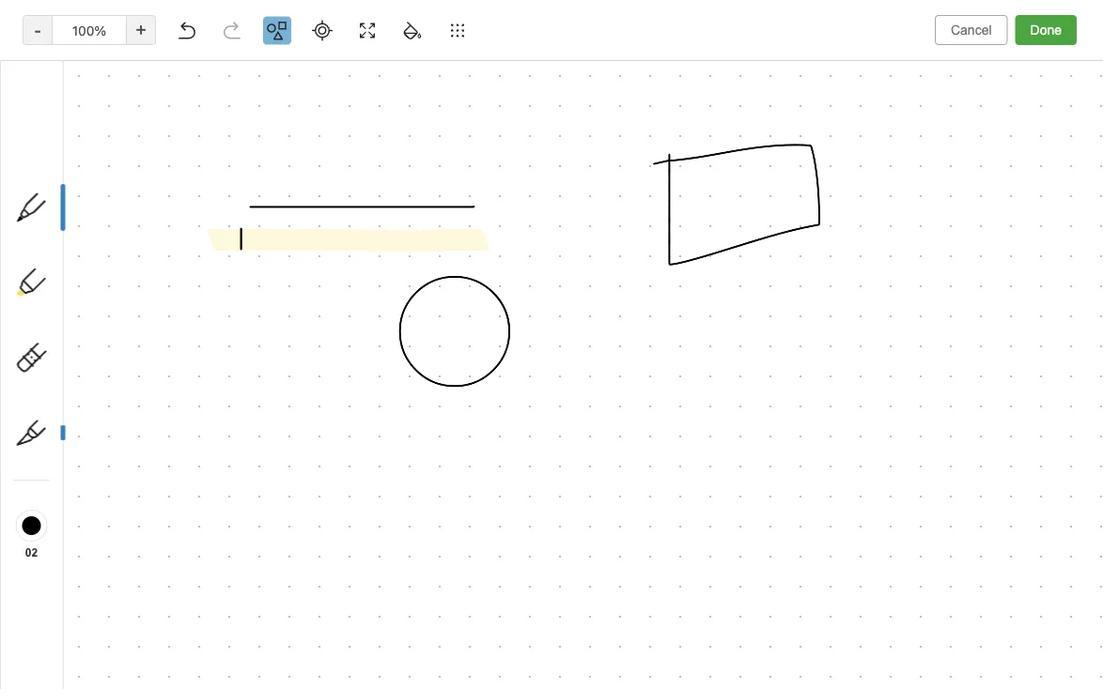 Task type: locate. For each thing, give the bounding box(es) containing it.
new notebook button
[[0, 537, 217, 559]]

new up black
[[62, 541, 88, 555]]

home
[[41, 155, 77, 170]]

new inside button
[[62, 541, 88, 555]]

you
[[954, 15, 974, 29]]

or
[[161, 179, 172, 193]]

new notebook
[[62, 541, 148, 555]]

notebooks link
[[0, 439, 217, 469]]

notebook inside "button"
[[335, 15, 390, 29]]

add
[[70, 196, 92, 210]]

first notebook
[[306, 15, 390, 29]]

group containing icon on a note, notebook, stack or tag to add it here.
[[0, 123, 217, 375]]

here.
[[106, 196, 135, 210]]

on
[[130, 163, 144, 177]]

new button
[[11, 99, 214, 133]]

expand note image
[[239, 11, 261, 34]]

insert image
[[238, 53, 266, 79]]

tag
[[34, 196, 52, 210]]

0 horizontal spatial notebook
[[91, 541, 148, 555]]

Search text field
[[24, 55, 201, 88]]

stack
[[127, 179, 157, 193]]

first notebook button
[[283, 9, 397, 36]]

notebook up "black friday offer" at the left bottom of page
[[91, 541, 148, 555]]

all changes saved
[[986, 664, 1088, 678]]

1 horizontal spatial notebook
[[335, 15, 390, 29]]

notes
[[65, 239, 98, 253], [41, 375, 77, 390]]

only
[[925, 15, 951, 29]]

0 vertical spatial notebook
[[335, 15, 390, 29]]

notes up tasks
[[41, 375, 77, 390]]

tree
[[0, 93, 226, 668]]

cell
[[0, 492, 217, 514]]

notebook
[[335, 15, 390, 29], [91, 541, 148, 555]]

icon
[[103, 163, 127, 177]]

new
[[41, 108, 68, 123], [62, 541, 88, 555]]

notes right recent
[[65, 239, 98, 253]]

note,
[[34, 179, 63, 193]]

new inside popup button
[[41, 108, 68, 123]]

new for new
[[41, 108, 68, 123]]

heading level image
[[496, 53, 593, 79]]

new for new notebook
[[62, 541, 88, 555]]

expand notebooks image
[[5, 446, 20, 461]]

in
[[78, 628, 90, 639]]

new notebook group
[[0, 469, 217, 567]]

recent notes
[[22, 239, 98, 253]]

0 vertical spatial new
[[41, 108, 68, 123]]

Note Editor text field
[[0, 0, 1103, 690]]

1 vertical spatial notebook
[[91, 541, 148, 555]]

new up home
[[41, 108, 68, 123]]

saved
[[1055, 664, 1088, 678]]

add a reminder image
[[237, 660, 259, 682]]

1 vertical spatial notes
[[41, 375, 77, 390]]

note window element
[[0, 0, 1103, 690]]

black friday offer
[[68, 586, 182, 601]]

offer
[[151, 586, 182, 601]]

tasks
[[41, 405, 76, 420]]

1 vertical spatial new
[[62, 541, 88, 555]]

notebooks
[[42, 446, 108, 461]]

a
[[148, 163, 154, 177]]

all
[[986, 664, 1000, 678]]

notebook inside button
[[91, 541, 148, 555]]

shortcuts
[[42, 185, 101, 200]]

highlight image
[[879, 53, 924, 79]]

first
[[306, 15, 331, 29]]

changes
[[1003, 664, 1051, 678]]

None search field
[[24, 55, 201, 88]]

it
[[95, 196, 103, 210]]

shortcuts button
[[0, 178, 217, 208]]

group
[[0, 123, 217, 375]]

expires in
[[29, 628, 93, 639]]

tasks button
[[0, 398, 217, 428]]

notebook right first at the top left
[[335, 15, 390, 29]]



Task type: describe. For each thing, give the bounding box(es) containing it.
recent
[[22, 239, 61, 253]]

notebook for first notebook
[[335, 15, 390, 29]]

settings image
[[192, 15, 214, 38]]

font family image
[[598, 53, 685, 79]]

notebook for new notebook
[[91, 541, 148, 555]]

notes link
[[0, 367, 217, 398]]

black friday offer button
[[15, 575, 211, 613]]

to
[[56, 196, 67, 210]]

icon on a note, notebook, stack or tag to add it here.
[[34, 163, 172, 210]]

cell inside tree
[[0, 492, 217, 514]]

more image
[[1019, 53, 1077, 79]]

font size image
[[690, 53, 737, 79]]

home link
[[0, 148, 226, 178]]

black
[[68, 586, 104, 601]]

only you
[[925, 15, 974, 29]]

notebook,
[[66, 179, 123, 193]]

tree containing home
[[0, 93, 226, 668]]

0 vertical spatial notes
[[65, 239, 98, 253]]

expires
[[29, 628, 74, 639]]

font color image
[[741, 53, 788, 79]]

add tag image
[[269, 660, 291, 682]]

share button
[[990, 8, 1058, 38]]

friday
[[107, 586, 147, 601]]

share
[[1005, 15, 1042, 30]]



Task type: vqa. For each thing, say whether or not it's contained in the screenshot.
here.
yes



